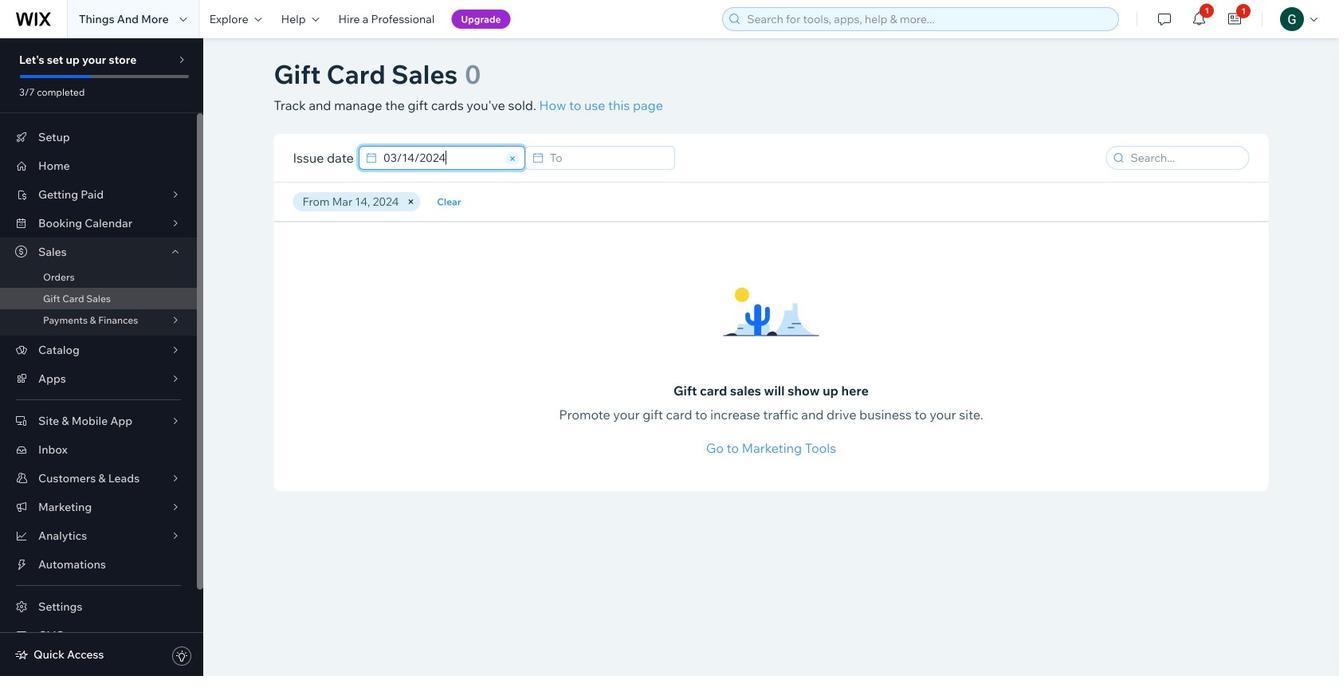 Task type: describe. For each thing, give the bounding box(es) containing it.
Search... field
[[1126, 147, 1244, 169]]

sidebar element
[[0, 38, 203, 676]]

To field
[[545, 147, 670, 169]]



Task type: vqa. For each thing, say whether or not it's contained in the screenshot.
03/14/2024 field
yes



Task type: locate. For each thing, give the bounding box(es) containing it.
Search for tools, apps, help & more... field
[[742, 8, 1114, 30]]

03/14/2024 field
[[379, 147, 503, 169]]



